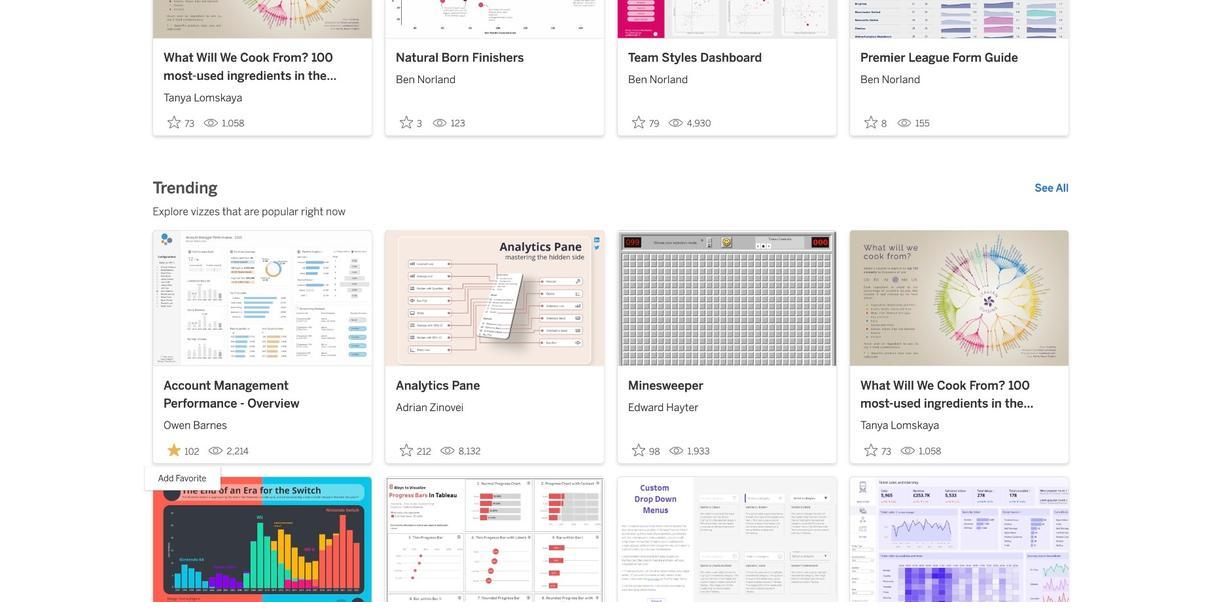 Task type: locate. For each thing, give the bounding box(es) containing it.
1 horizontal spatial add favorite image
[[400, 443, 413, 457]]

workbook thumbnail image
[[153, 0, 372, 38], [385, 0, 604, 38], [618, 0, 836, 38], [850, 0, 1069, 38], [153, 230, 372, 366], [385, 230, 604, 366], [618, 230, 836, 366], [850, 230, 1069, 366], [153, 477, 372, 602], [385, 477, 604, 602], [618, 477, 836, 602], [850, 477, 1069, 602]]

2 horizontal spatial add favorite image
[[632, 443, 645, 457]]

add favorite image
[[167, 116, 181, 129], [400, 443, 413, 457], [632, 443, 645, 457]]

Add Favorite button
[[164, 112, 198, 133], [396, 112, 427, 133], [628, 112, 663, 133], [861, 112, 892, 133], [396, 440, 435, 461], [628, 440, 664, 461], [861, 440, 896, 461]]

0 horizontal spatial add favorite image
[[167, 116, 181, 129]]

add favorite image
[[400, 116, 413, 129], [632, 116, 645, 129], [865, 116, 878, 129], [865, 443, 878, 457]]

trending heading
[[153, 178, 218, 199]]



Task type: vqa. For each thing, say whether or not it's contained in the screenshot.
right Rafael Guevara Jr
no



Task type: describe. For each thing, give the bounding box(es) containing it.
explore vizzes that are popular right now element
[[153, 204, 1069, 220]]

see all trending element
[[1035, 180, 1069, 196]]

Remove Favorite button
[[164, 440, 203, 461]]

remove favorite image
[[167, 443, 181, 457]]



